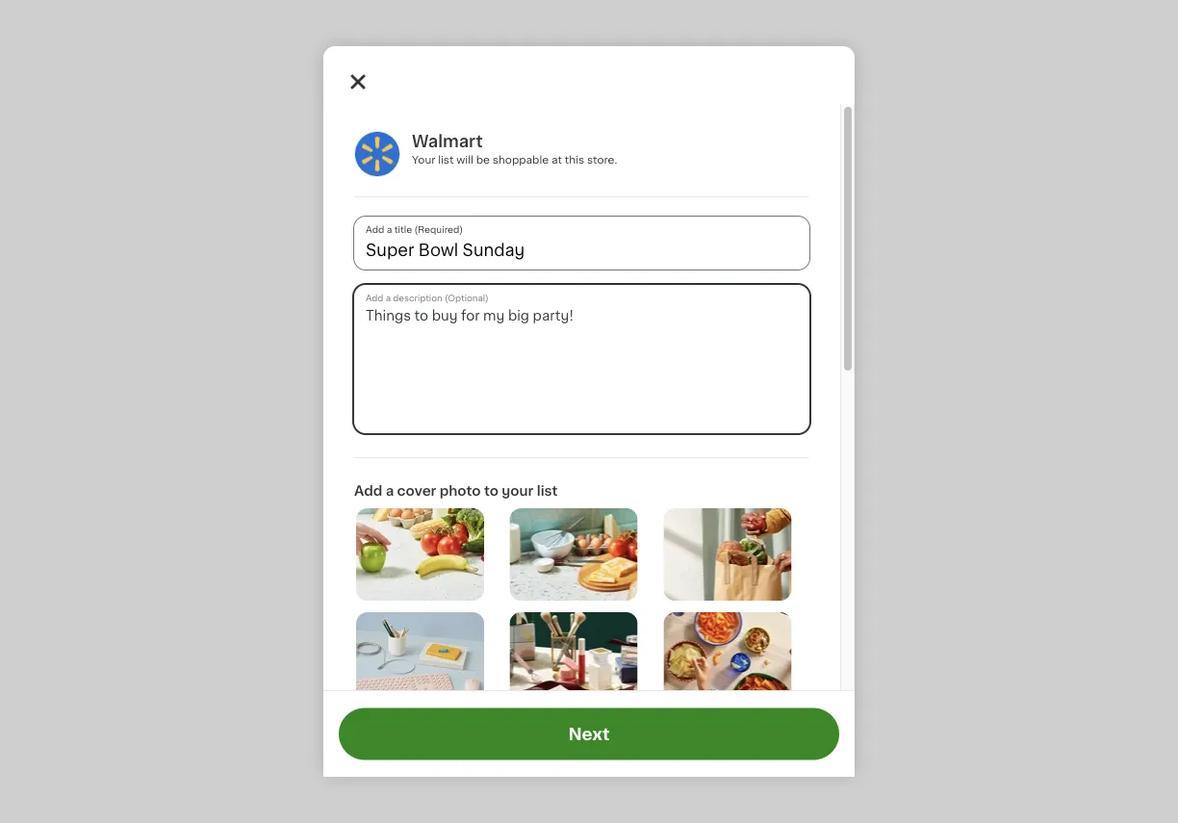 Task type: describe. For each thing, give the bounding box(es) containing it.
a table with people sitting around it with a bowl of potato chips, doritos, and cheetos. image
[[664, 612, 792, 705]]

next button
[[339, 708, 840, 760]]

your
[[412, 155, 436, 165]]

bowl of nachos covered in cheese. image
[[510, 716, 638, 809]]

list_add_items dialog
[[323, 46, 855, 823]]

a jar of flour, a stick of sliced butter, 3 granny smith apples, a carton of 7 eggs. image
[[356, 716, 484, 809]]

photo
[[440, 484, 481, 498]]

next
[[568, 726, 610, 742]]

your
[[502, 484, 534, 498]]

a person touching an apple, a banana, a bunch of tomatoes, and an assortment of other vegetables on a counter. image
[[356, 508, 484, 601]]

walmart your list will be shoppable at this store.
[[412, 133, 617, 165]]

Add a title (Required) text field
[[354, 217, 810, 270]]

a small bottle of milk, a bowl and a whisk, a carton of 6 eggs, a bunch of tomatoes on the vine, sliced cheese, a head of lettuce, and a loaf of bread. image
[[510, 508, 638, 601]]

store.
[[587, 155, 617, 165]]

list inside walmart your list will be shoppable at this store.
[[438, 155, 454, 165]]

at
[[552, 155, 562, 165]]



Task type: vqa. For each thing, say whether or not it's contained in the screenshot.
third How from the top of the page
no



Task type: locate. For each thing, give the bounding box(es) containing it.
a person holding a tomato and a grocery bag with a baguette and vegetables. image
[[664, 508, 792, 601]]

0 vertical spatial list
[[438, 155, 454, 165]]

will
[[457, 155, 474, 165]]

add a cover photo to your list
[[354, 484, 558, 498]]

a
[[386, 484, 394, 498]]

Things to buy for my big party! text field
[[354, 285, 810, 433]]

be
[[476, 155, 490, 165]]

a keyboard, mouse, notebook, cup of pencils, wire cable. image
[[356, 612, 484, 705]]

1 vertical spatial list
[[537, 484, 558, 498]]

list right your
[[537, 484, 558, 498]]

a tabletop of makeup, skincare, and beauty products. image
[[510, 612, 638, 705]]

shoppable
[[493, 155, 549, 165]]

to
[[484, 484, 499, 498]]

0 horizontal spatial list
[[438, 155, 454, 165]]

add
[[354, 484, 382, 498]]

two bags of chips open. image
[[664, 716, 792, 809]]

list
[[438, 155, 454, 165], [537, 484, 558, 498]]

walmart
[[412, 133, 483, 150]]

walmart logo image
[[354, 131, 401, 177]]

this
[[565, 155, 585, 165]]

list down 'walmart'
[[438, 155, 454, 165]]

1 horizontal spatial list
[[537, 484, 558, 498]]

cover
[[397, 484, 436, 498]]



